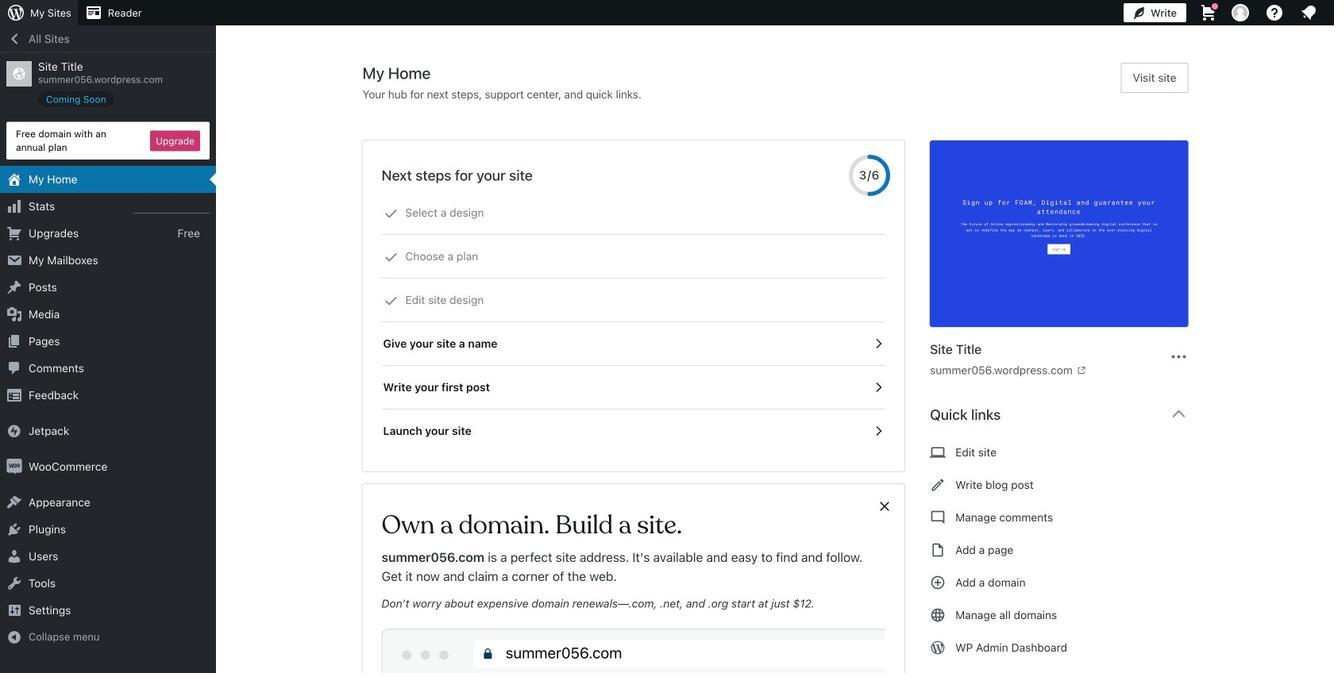 Task type: describe. For each thing, give the bounding box(es) containing it.
task complete image
[[384, 207, 398, 221]]

task enabled image
[[872, 424, 886, 439]]

2 task complete image from the top
[[384, 294, 398, 308]]

manage your notifications image
[[1300, 3, 1319, 22]]

1 task complete image from the top
[[384, 250, 398, 265]]

launchpad checklist element
[[382, 191, 886, 453]]

laptop image
[[931, 443, 946, 462]]

edit image
[[931, 476, 946, 495]]

insert_drive_file image
[[931, 541, 946, 560]]

1 img image from the top
[[6, 424, 22, 439]]



Task type: locate. For each thing, give the bounding box(es) containing it.
0 vertical spatial img image
[[6, 424, 22, 439]]

main content
[[363, 63, 1202, 674]]

0 vertical spatial task complete image
[[384, 250, 398, 265]]

2 task enabled image from the top
[[872, 381, 886, 395]]

task enabled image
[[872, 337, 886, 351], [872, 381, 886, 395]]

my shopping cart image
[[1200, 3, 1219, 22]]

task complete image
[[384, 250, 398, 265], [384, 294, 398, 308]]

0 vertical spatial task enabled image
[[872, 337, 886, 351]]

progress bar
[[850, 155, 891, 196]]

mode_comment image
[[931, 509, 946, 528]]

2 img image from the top
[[6, 459, 22, 475]]

help image
[[1266, 3, 1285, 22]]

highest hourly views 0 image
[[134, 203, 210, 214]]

1 vertical spatial task enabled image
[[872, 381, 886, 395]]

dismiss domain name promotion image
[[878, 497, 892, 516]]

img image
[[6, 424, 22, 439], [6, 459, 22, 475]]

my profile image
[[1232, 4, 1250, 21]]

1 task enabled image from the top
[[872, 337, 886, 351]]

more options for site site title image
[[1170, 348, 1189, 367]]

1 vertical spatial img image
[[6, 459, 22, 475]]

1 vertical spatial task complete image
[[384, 294, 398, 308]]



Task type: vqa. For each thing, say whether or not it's contained in the screenshot.
topmost img
yes



